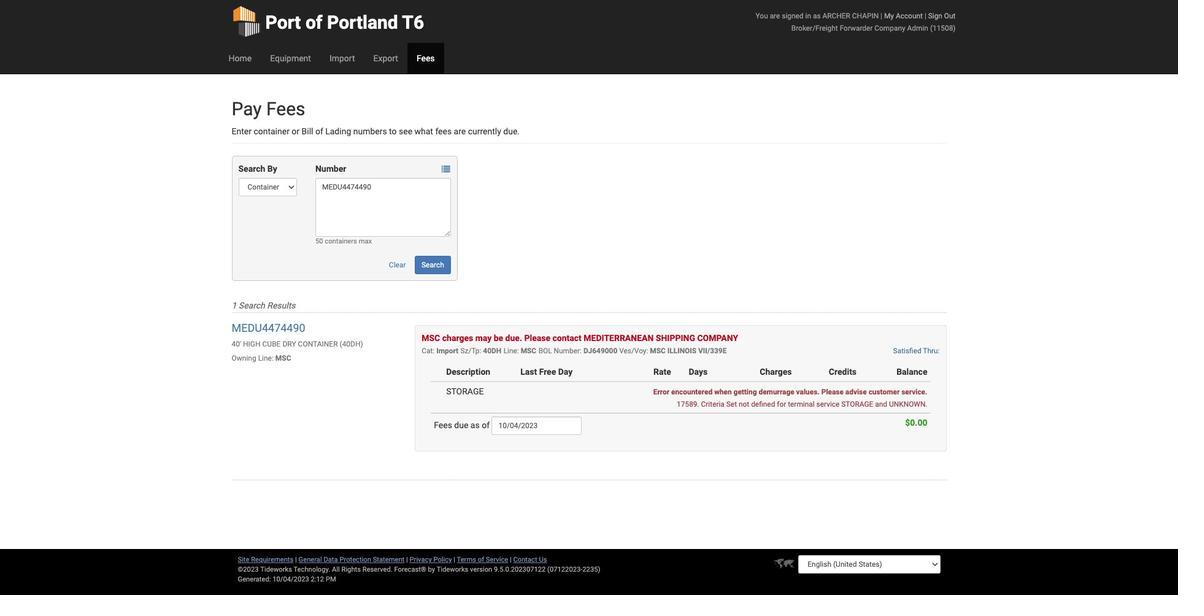 Task type: vqa. For each thing, say whether or not it's contained in the screenshot.


Task type: locate. For each thing, give the bounding box(es) containing it.
1 horizontal spatial are
[[770, 12, 781, 20]]

msc down 'dry' in the bottom left of the page
[[276, 354, 291, 363]]

0 vertical spatial as
[[814, 12, 821, 20]]

by
[[268, 164, 277, 174]]

msc up cat:
[[422, 333, 440, 343]]

Number text field
[[316, 178, 451, 237]]

of inside site requirements | general data protection statement | privacy policy | terms of service | contact us ©2023 tideworks technology. all rights reserved. forecast® by tideworks version 9.5.0.202307122 (07122023-2235) generated: 10/04/2023 2:12 pm
[[478, 556, 484, 564]]

0 horizontal spatial import
[[330, 53, 355, 63]]

line: down cube at the bottom
[[258, 354, 274, 363]]

1 vertical spatial fees
[[266, 98, 305, 120]]

as right due
[[471, 420, 480, 430]]

all
[[332, 566, 340, 574]]

version
[[470, 566, 493, 574]]

are
[[770, 12, 781, 20], [454, 126, 466, 136]]

error encountered when getting demurrage values. please advise customer service. 17589. criteria set not defined for terminal service storage and unknown.
[[654, 388, 928, 409]]

storage inside error encountered when getting demurrage values. please advise customer service. 17589. criteria set not defined for terminal service storage and unknown.
[[842, 400, 874, 409]]

are right you
[[770, 12, 781, 20]]

0 vertical spatial search
[[239, 164, 265, 174]]

search right clear
[[422, 261, 444, 270]]

currently
[[468, 126, 502, 136]]

1 vertical spatial import
[[437, 347, 459, 356]]

please up service
[[822, 388, 844, 397]]

0 vertical spatial please
[[525, 333, 551, 343]]

company
[[698, 333, 739, 343]]

fees down t6
[[417, 53, 435, 63]]

0 vertical spatial import
[[330, 53, 355, 63]]

due. right "be" in the left of the page
[[506, 333, 523, 343]]

satisfied thru:
[[894, 347, 940, 356]]

0 horizontal spatial as
[[471, 420, 480, 430]]

error
[[654, 388, 670, 397]]

mediterranean
[[584, 333, 654, 343]]

contact
[[553, 333, 582, 343]]

last
[[521, 367, 537, 377]]

charges
[[443, 333, 473, 343]]

msc
[[422, 333, 440, 343], [521, 347, 537, 356], [650, 347, 666, 356], [276, 354, 291, 363]]

general
[[299, 556, 322, 564]]

| left general
[[295, 556, 297, 564]]

protection
[[340, 556, 371, 564]]

msc charges                                                                                 may be due. please contact mediterranean shipping company
[[422, 333, 739, 343]]

search for search by
[[239, 164, 265, 174]]

search by
[[239, 164, 277, 174]]

set
[[727, 400, 737, 409]]

1 horizontal spatial as
[[814, 12, 821, 20]]

0 vertical spatial are
[[770, 12, 781, 20]]

import down port of portland t6
[[330, 53, 355, 63]]

demurrage
[[759, 388, 795, 397]]

forwarder
[[840, 24, 873, 33]]

day
[[559, 367, 573, 377]]

1 horizontal spatial please
[[822, 388, 844, 397]]

data
[[324, 556, 338, 564]]

as inside you are signed in as archer chapin | my account | sign out broker/freight forwarder company admin (11508)
[[814, 12, 821, 20]]

40'
[[232, 340, 241, 349]]

results
[[267, 301, 296, 311]]

charges
[[760, 367, 792, 377]]

fees
[[417, 53, 435, 63], [266, 98, 305, 120], [434, 420, 452, 430]]

0 vertical spatial fees
[[417, 53, 435, 63]]

for
[[778, 400, 787, 409]]

bol
[[539, 347, 552, 356]]

1 vertical spatial please
[[822, 388, 844, 397]]

| left sign
[[925, 12, 927, 20]]

fees for fees
[[417, 53, 435, 63]]

contact
[[514, 556, 538, 564]]

of
[[306, 12, 323, 33], [316, 126, 323, 136], [482, 420, 490, 430], [478, 556, 484, 564]]

storage down the description
[[446, 387, 484, 397]]

last free day
[[521, 367, 573, 377]]

statement
[[373, 556, 405, 564]]

please
[[525, 333, 551, 343], [822, 388, 844, 397]]

2235)
[[583, 566, 601, 574]]

high
[[243, 340, 261, 349]]

2 vertical spatial search
[[239, 301, 265, 311]]

fees inside dropdown button
[[417, 53, 435, 63]]

medu4474490 40' high cube dry container (40dh) owning line: msc
[[232, 322, 363, 363]]

import down charges
[[437, 347, 459, 356]]

values.
[[797, 388, 820, 397]]

due. right currently
[[504, 126, 520, 136]]

archer
[[823, 12, 851, 20]]

numbers
[[353, 126, 387, 136]]

terms
[[457, 556, 476, 564]]

0 horizontal spatial please
[[525, 333, 551, 343]]

fees due as of
[[434, 420, 492, 430]]

| up tideworks
[[454, 556, 456, 564]]

please up bol
[[525, 333, 551, 343]]

None text field
[[492, 417, 582, 435]]

search left by
[[239, 164, 265, 174]]

description
[[446, 367, 491, 377]]

enter container or bill of lading numbers to see what fees are currently due.
[[232, 126, 520, 136]]

service.
[[902, 388, 928, 397]]

rights
[[342, 566, 361, 574]]

1 horizontal spatial storage
[[842, 400, 874, 409]]

0 horizontal spatial storage
[[446, 387, 484, 397]]

search for search
[[422, 261, 444, 270]]

1 vertical spatial due.
[[506, 333, 523, 343]]

advise
[[846, 388, 867, 397]]

in
[[806, 12, 812, 20]]

as
[[814, 12, 821, 20], [471, 420, 480, 430]]

of right bill
[[316, 126, 323, 136]]

1 vertical spatial search
[[422, 261, 444, 270]]

ves/voy:
[[620, 347, 649, 356]]

enter
[[232, 126, 252, 136]]

storage down advise
[[842, 400, 874, 409]]

pay
[[232, 98, 262, 120]]

1 vertical spatial are
[[454, 126, 466, 136]]

0 horizontal spatial line:
[[258, 354, 274, 363]]

msc left bol
[[521, 347, 537, 356]]

| up forecast®
[[406, 556, 408, 564]]

storage
[[446, 387, 484, 397], [842, 400, 874, 409]]

broker/freight
[[792, 24, 839, 33]]

us
[[539, 556, 547, 564]]

containers
[[325, 238, 357, 246]]

9.5.0.202307122
[[494, 566, 546, 574]]

satisfied
[[894, 347, 922, 356]]

defined
[[752, 400, 776, 409]]

fees up or
[[266, 98, 305, 120]]

1 vertical spatial storage
[[842, 400, 874, 409]]

site requirements | general data protection statement | privacy policy | terms of service | contact us ©2023 tideworks technology. all rights reserved. forecast® by tideworks version 9.5.0.202307122 (07122023-2235) generated: 10/04/2023 2:12 pm
[[238, 556, 601, 584]]

line: right 40dh
[[504, 347, 519, 356]]

are right fees
[[454, 126, 466, 136]]

fees left due
[[434, 420, 452, 430]]

1 vertical spatial as
[[471, 420, 480, 430]]

terminal
[[789, 400, 815, 409]]

of up version
[[478, 556, 484, 564]]

encountered
[[672, 388, 713, 397]]

2 vertical spatial fees
[[434, 420, 452, 430]]

port of portland t6
[[266, 12, 424, 33]]

0 horizontal spatial are
[[454, 126, 466, 136]]

number
[[316, 164, 347, 174]]

to
[[389, 126, 397, 136]]

import
[[330, 53, 355, 63], [437, 347, 459, 356]]

search inside button
[[422, 261, 444, 270]]

search right 1
[[239, 301, 265, 311]]

as right in
[[814, 12, 821, 20]]

reserved.
[[363, 566, 393, 574]]

illinois
[[668, 347, 697, 356]]

general data protection statement link
[[299, 556, 405, 564]]

10/04/2023
[[273, 576, 309, 584]]



Task type: describe. For each thing, give the bounding box(es) containing it.
contact us link
[[514, 556, 547, 564]]

cat:
[[422, 347, 435, 356]]

| up 9.5.0.202307122
[[510, 556, 512, 564]]

thru:
[[924, 347, 940, 356]]

msc inside medu4474490 40' high cube dry container (40dh) owning line: msc
[[276, 354, 291, 363]]

service
[[486, 556, 509, 564]]

©2023 tideworks
[[238, 566, 292, 574]]

sz/tp:
[[461, 347, 482, 356]]

credits
[[829, 367, 857, 377]]

please inside error encountered when getting demurrage values. please advise customer service. 17589. criteria set not defined for terminal service storage and unknown.
[[822, 388, 844, 397]]

import button
[[320, 43, 364, 74]]

0 vertical spatial storage
[[446, 387, 484, 397]]

requirements
[[251, 556, 294, 564]]

and
[[876, 400, 888, 409]]

clear
[[389, 261, 406, 270]]

generated:
[[238, 576, 271, 584]]

getting
[[734, 388, 757, 397]]

fees button
[[408, 43, 444, 74]]

50
[[316, 238, 323, 246]]

msc up rate
[[650, 347, 666, 356]]

criteria
[[702, 400, 725, 409]]

rate
[[654, 367, 672, 377]]

50 containers max
[[316, 238, 372, 246]]

days
[[689, 367, 708, 377]]

40dh
[[483, 347, 502, 356]]

my account link
[[885, 12, 923, 20]]

due
[[455, 420, 469, 430]]

fees
[[436, 126, 452, 136]]

0 vertical spatial due.
[[504, 126, 520, 136]]

technology.
[[294, 566, 330, 574]]

privacy policy link
[[410, 556, 452, 564]]

import inside dropdown button
[[330, 53, 355, 63]]

of right port
[[306, 12, 323, 33]]

when
[[715, 388, 732, 397]]

17589.
[[677, 400, 700, 409]]

(11508)
[[931, 24, 956, 33]]

fees for fees due as of
[[434, 420, 452, 430]]

policy
[[434, 556, 452, 564]]

export button
[[364, 43, 408, 74]]

be
[[494, 333, 504, 343]]

what
[[415, 126, 433, 136]]

free
[[540, 367, 556, 377]]

site
[[238, 556, 250, 564]]

show list image
[[442, 165, 451, 174]]

vii/339e
[[699, 347, 727, 356]]

| left my
[[881, 12, 883, 20]]

search button
[[415, 256, 451, 274]]

line: inside medu4474490 40' high cube dry container (40dh) owning line: msc
[[258, 354, 274, 363]]

shipping
[[656, 333, 696, 343]]

clear button
[[382, 256, 413, 274]]

of right due
[[482, 420, 490, 430]]

signed
[[782, 12, 804, 20]]

account
[[896, 12, 923, 20]]

1 horizontal spatial import
[[437, 347, 459, 356]]

home button
[[220, 43, 261, 74]]

port of portland t6 link
[[232, 0, 424, 43]]

customer
[[869, 388, 900, 397]]

t6
[[402, 12, 424, 33]]

or
[[292, 126, 300, 136]]

my
[[885, 12, 895, 20]]

home
[[229, 53, 252, 63]]

may
[[476, 333, 492, 343]]

bill
[[302, 126, 313, 136]]

number:
[[554, 347, 582, 356]]

(40dh)
[[340, 340, 363, 349]]

owning
[[232, 354, 256, 363]]

sign
[[929, 12, 943, 20]]

site requirements link
[[238, 556, 294, 564]]

unknown.
[[890, 400, 928, 409]]

2:12
[[311, 576, 324, 584]]

are inside you are signed in as archer chapin | my account | sign out broker/freight forwarder company admin (11508)
[[770, 12, 781, 20]]

medu4474490 link
[[232, 322, 306, 335]]

you are signed in as archer chapin | my account | sign out broker/freight forwarder company admin (11508)
[[756, 12, 956, 33]]

medu4474490
[[232, 322, 306, 335]]

export
[[374, 53, 398, 63]]

container
[[254, 126, 290, 136]]

service
[[817, 400, 840, 409]]

out
[[945, 12, 956, 20]]

equipment button
[[261, 43, 320, 74]]

1 horizontal spatial line:
[[504, 347, 519, 356]]

dry
[[283, 340, 296, 349]]

dj649000
[[584, 347, 618, 356]]

privacy
[[410, 556, 432, 564]]

container
[[298, 340, 338, 349]]



